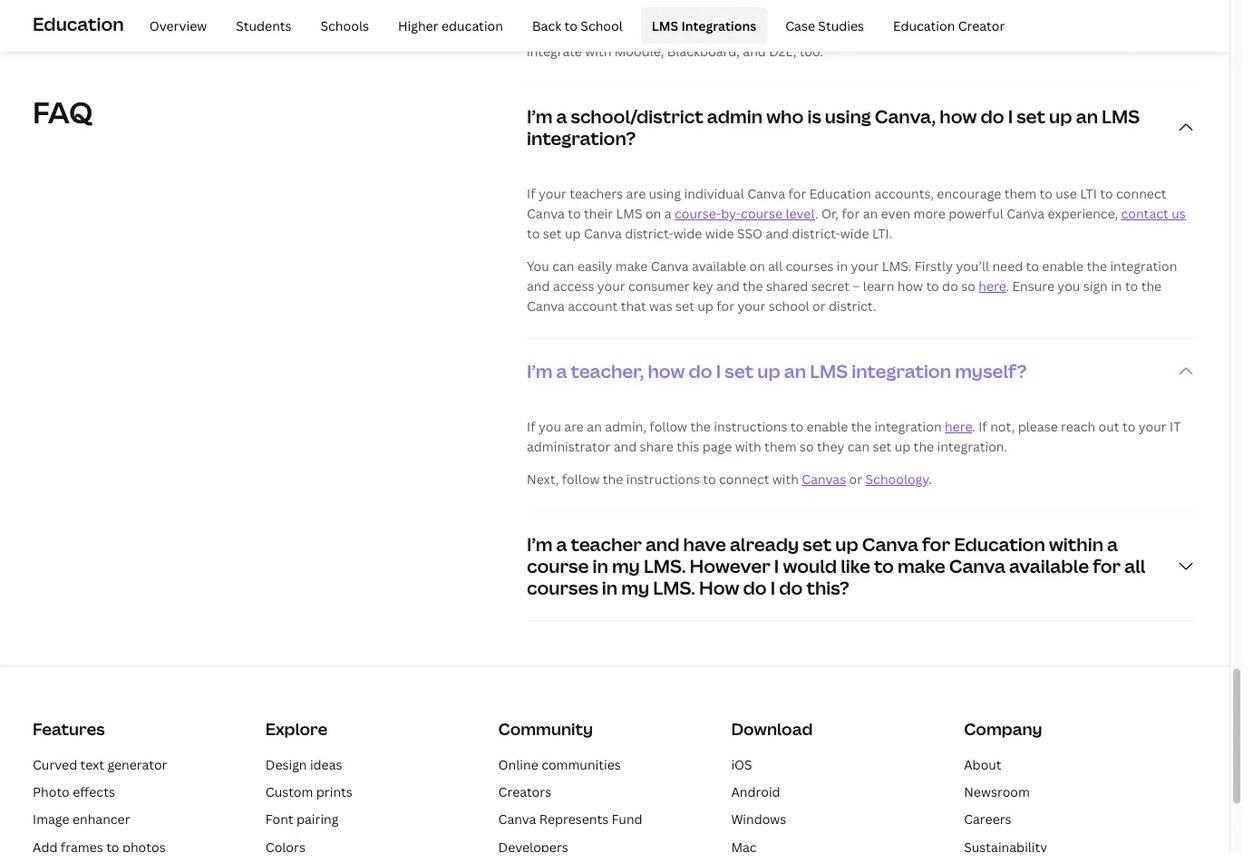 Task type: describe. For each thing, give the bounding box(es) containing it.
0 vertical spatial here
[[979, 278, 1006, 295]]

share
[[640, 438, 674, 455]]

your down the easily
[[598, 278, 626, 295]]

and right canvas,
[[864, 23, 888, 40]]

learn
[[863, 278, 895, 295]]

my left have
[[612, 554, 640, 579]]

lms. inside "you can easily make canva available on all courses in your lms. firstly you'll need to enable the integration and access your consumer key and the shared secret – learn how to do so"
[[882, 258, 912, 275]]

not,
[[991, 418, 1015, 435]]

currently
[[549, 23, 606, 40]]

up up if you are an admin, follow the instructions to enable the integration here
[[758, 359, 781, 384]]

up inside course-by-course level . or, for an even more powerful canva experience, contact us to set up canva district-wide wide sso and district-wide lti.
[[565, 225, 581, 242]]

1 horizontal spatial or
[[850, 471, 863, 488]]

back
[[532, 17, 562, 34]]

course-by-course level . or, for an even more powerful canva experience, contact us to set up canva district-wide wide sso and district-wide lti.
[[527, 205, 1186, 242]]

canva inside "you can easily make canva available on all courses in your lms. firstly you'll need to enable the integration and access your consumer key and the shared secret – learn how to do so"
[[651, 258, 689, 275]]

to inside course-by-course level . or, for an even more powerful canva experience, contact us to set up canva district-wide wide sso and district-wide lti.
[[527, 225, 540, 242]]

canva represents fund link
[[499, 811, 643, 828]]

soon
[[1161, 23, 1191, 40]]

education creator
[[894, 17, 1005, 34]]

explore
[[266, 718, 328, 740]]

integrations
[[682, 17, 757, 34]]

connect inside if your teachers are using individual canva for education accounts, encourage them to use lti to connect canva to their lms on a
[[1117, 185, 1167, 202]]

an left "admin,"
[[587, 418, 602, 435]]

. inside . if not, please reach out to your it administrator and share this page with them so they can set up the integration.
[[973, 418, 976, 435]]

custom
[[266, 784, 313, 801]]

who
[[767, 104, 804, 129]]

do inside "you can easily make canva available on all courses in your lms. firstly you'll need to enable the integration and access your consumer key and the shared secret – learn how to do so"
[[943, 278, 959, 295]]

students link
[[225, 7, 303, 44]]

careers
[[964, 811, 1012, 828]]

overview
[[149, 17, 207, 34]]

your inside if your teachers are using individual canva for education accounts, encourage them to use lti to connect canva to their lms on a
[[539, 185, 567, 202]]

–
[[853, 278, 860, 295]]

font pairing link
[[266, 811, 339, 828]]

custom prints
[[266, 784, 353, 801]]

them inside . if not, please reach out to your it administrator and share this page with them so they can set up the integration.
[[765, 438, 797, 455]]

effects
[[73, 784, 115, 801]]

for inside course-by-course level . or, for an even more powerful canva experience, contact us to set up canva district-wide wide sso and district-wide lti.
[[842, 205, 860, 222]]

enable inside "you can easily make canva available on all courses in your lms. firstly you'll need to enable the integration and access your consumer key and the shared secret – learn how to do so"
[[1043, 258, 1084, 275]]

up inside i'm a teacher and have already set up canva for education within a course in my lms. however i would like to make canva available for all courses in my lms. how do i do this?
[[836, 532, 859, 557]]

i'm for i'm a teacher and have already set up canva for education within a course in my lms. however i would like to make canva available for all courses in my lms. how do i do this?
[[527, 532, 553, 557]]

do inside i'm a school/district admin who is using canva, how do i set up an lms integration?
[[981, 104, 1005, 129]]

education left creator
[[894, 17, 956, 34]]

company
[[964, 718, 1043, 740]]

the left the shared
[[743, 278, 763, 295]]

the inside . if not, please reach out to your it administrator and share this page with them so they can set up the integration.
[[914, 438, 934, 455]]

0 horizontal spatial you
[[539, 418, 561, 435]]

education creator link
[[883, 7, 1016, 44]]

and left d2l,
[[743, 43, 766, 60]]

the down "admin,"
[[603, 471, 624, 488]]

course-
[[675, 205, 721, 222]]

integration inside "you can easily make canva available on all courses in your lms. firstly you'll need to enable the integration and access your consumer key and the shared secret – learn how to do so"
[[1111, 258, 1178, 275]]

in inside . ensure you sign in to the canva account that was set up for your school or district.
[[1111, 278, 1123, 295]]

if for if you are an admin, follow the instructions to enable the integration here
[[527, 418, 536, 435]]

we'll
[[1129, 23, 1158, 40]]

if your teachers are using individual canva for education accounts, encourage them to use lti to connect canva to their lms on a
[[527, 185, 1167, 222]]

have
[[684, 532, 726, 557]]

to inside "link"
[[565, 17, 578, 34]]

lms integrations
[[652, 17, 757, 34]]

2 wide from the left
[[706, 225, 734, 242]]

classroom,
[[743, 23, 811, 40]]

lms down "district."
[[810, 359, 848, 384]]

your inside . ensure you sign in to the canva account that was set up for your school or district.
[[738, 298, 766, 315]]

creator
[[959, 17, 1005, 34]]

would
[[783, 554, 837, 579]]

firstly
[[915, 258, 953, 275]]

they
[[817, 438, 845, 455]]

curved
[[33, 756, 77, 773]]

3 wide from the left
[[841, 225, 870, 242]]

secret
[[812, 278, 850, 295]]

that
[[621, 298, 646, 315]]

are inside if your teachers are using individual canva for education accounts, encourage them to use lti to connect canva to their lms on a
[[626, 185, 646, 202]]

more
[[914, 205, 946, 222]]

higher education
[[398, 17, 503, 34]]

courses inside "you can easily make canva available on all courses in your lms. firstly you'll need to enable the integration and access your consumer key and the shared secret – learn how to do so"
[[786, 258, 834, 275]]

with inside . if not, please reach out to your it administrator and share this page with them so they can set up the integration.
[[735, 438, 762, 455]]

you inside . ensure you sign in to the canva account that was set up for your school or district.
[[1058, 278, 1081, 295]]

font
[[266, 811, 293, 828]]

schools link
[[310, 7, 380, 44]]

case studies link
[[775, 7, 875, 44]]

an inside i'm a school/district admin who is using canva, how do i set up an lms integration?
[[1076, 104, 1099, 129]]

higher education link
[[387, 7, 514, 44]]

already
[[730, 532, 799, 557]]

the up this
[[691, 418, 711, 435]]

. inside course-by-course level . or, for an even more powerful canva experience, contact us to set up canva district-wide wide sso and district-wide lti.
[[815, 205, 819, 222]]

. ensure you sign in to the canva account that was set up for your school or district.
[[527, 278, 1162, 315]]

available inside i'm a teacher and have already set up canva for education within a course in my lms. however i would like to make canva available for all courses in my lms. how do i do this?
[[1010, 554, 1090, 579]]

canvas,
[[814, 23, 861, 40]]

how
[[699, 576, 740, 601]]

lms integrations link
[[641, 7, 768, 44]]

education up faq
[[33, 11, 124, 36]]

set inside i'm a school/district admin who is using canva, how do i set up an lms integration?
[[1017, 104, 1046, 129]]

schoology link
[[866, 471, 929, 488]]

and inside i'm a teacher and have already set up canva for education within a course in my lms. however i would like to make canva available for all courses in my lms. how do i do this?
[[646, 532, 680, 557]]

however
[[690, 554, 771, 579]]

canva,
[[875, 104, 936, 129]]

i'm for i'm a school/district admin who is using canva, how do i set up an lms integration?
[[527, 104, 553, 129]]

1 horizontal spatial follow
[[650, 418, 688, 435]]

community
[[499, 718, 593, 740]]

ios
[[731, 756, 753, 773]]

image enhancer link
[[33, 811, 130, 828]]

admin
[[707, 104, 763, 129]]

my down teacher
[[622, 576, 650, 601]]

1 as from the left
[[960, 23, 974, 40]]

2 vertical spatial how
[[648, 359, 685, 384]]

do right how
[[743, 576, 767, 601]]

features
[[33, 718, 105, 740]]

access
[[553, 278, 594, 295]]

lms inside if your teachers are using individual canva for education accounts, encourage them to use lti to connect canva to their lms on a
[[616, 205, 643, 222]]

ideas
[[310, 756, 342, 773]]

experience,
[[1048, 205, 1119, 222]]

and inside course-by-course level . or, for an even more powerful canva experience, contact us to set up canva district-wide wide sso and district-wide lti.
[[766, 225, 789, 242]]

text
[[80, 756, 104, 773]]

newsroom
[[964, 784, 1030, 801]]

download
[[731, 718, 813, 740]]

accounts,
[[875, 185, 934, 202]]

i'm a teacher and have already set up canva for education within a course in my lms. however i would like to make canva available for all courses in my lms. how do i do this?
[[527, 532, 1146, 601]]

courses inside i'm a teacher and have already set up canva for education within a course in my lms. however i would like to make canva available for all courses in my lms. how do i do this?
[[527, 576, 598, 601]]

if inside . if not, please reach out to your it administrator and share this page with them so they can set up the integration.
[[979, 418, 988, 435]]

faq
[[33, 93, 93, 132]]

with up blackboard,
[[667, 23, 693, 40]]

moodle,
[[615, 43, 664, 60]]

an down school
[[784, 359, 807, 384]]

set up if you are an admin, follow the instructions to enable the integration here
[[725, 359, 754, 384]]

your up –
[[851, 258, 879, 275]]

i'm a school/district admin who is using canva, how do i set up an lms integration? button
[[527, 84, 1197, 171]]

school
[[581, 17, 623, 34]]

the down the i'm a teacher, how do i set up an lms integration myself? dropdown button
[[851, 418, 872, 435]]

using inside if your teachers are using individual canva for education accounts, encourage them to use lti to connect canva to their lms on a
[[649, 185, 681, 202]]

photo
[[33, 784, 70, 801]]

and down 'you'
[[527, 278, 550, 295]]

contact
[[1122, 205, 1169, 222]]

studies
[[819, 17, 864, 34]]

schoology
[[866, 471, 929, 488]]

you'll
[[956, 258, 990, 275]]

about link
[[964, 756, 1002, 773]]

district.
[[829, 298, 877, 315]]

how inside i'm a school/district admin who is using canva, how do i set up an lms integration?
[[940, 104, 977, 129]]

google
[[696, 23, 739, 40]]

2 vertical spatial integration
[[875, 418, 942, 435]]

to down i'm a teacher, how do i set up an lms integration myself?
[[791, 418, 804, 435]]

online communities link
[[499, 756, 621, 773]]

integration?
[[527, 126, 636, 151]]

1 vertical spatial enable
[[807, 418, 848, 435]]

is
[[808, 104, 822, 129]]

and right key
[[717, 278, 740, 295]]

here link for ensure
[[979, 278, 1006, 295]]

use
[[1056, 185, 1077, 202]]

to up ensure
[[1026, 258, 1040, 275]]

. down . if not, please reach out to your it administrator and share this page with them so they can set up the integration.
[[929, 471, 932, 488]]

android
[[731, 784, 781, 801]]

i'm a school/district admin who is using canva, how do i set up an lms integration?
[[527, 104, 1140, 151]]

generator
[[107, 756, 167, 773]]

i inside i'm a school/district admin who is using canva, how do i set up an lms integration?
[[1008, 104, 1013, 129]]



Task type: vqa. For each thing, say whether or not it's contained in the screenshot.
Magic in Magic Morph Turn Elements Of Your Design Into Something Extraordinary
no



Task type: locate. For each thing, give the bounding box(es) containing it.
1 horizontal spatial them
[[1005, 185, 1037, 202]]

0 vertical spatial them
[[1005, 185, 1037, 202]]

integration.
[[938, 438, 1008, 455]]

so left they
[[800, 438, 814, 455]]

back to school link
[[522, 7, 634, 44]]

do left this?
[[779, 576, 803, 601]]

0 vertical spatial how
[[940, 104, 977, 129]]

.
[[815, 205, 819, 222], [1006, 278, 1010, 295], [973, 418, 976, 435], [929, 471, 932, 488]]

on down sso
[[750, 258, 765, 275]]

2 i'm from the top
[[527, 359, 553, 384]]

to right lti
[[1101, 185, 1114, 202]]

a for school/district
[[556, 104, 567, 129]]

menu bar containing overview
[[131, 7, 1016, 44]]

1 horizontal spatial on
[[750, 258, 765, 275]]

if you are an admin, follow the instructions to enable the integration here
[[527, 418, 973, 435]]

follow up share
[[650, 418, 688, 435]]

i'm down we
[[527, 104, 553, 129]]

integrate down we
[[527, 43, 582, 60]]

with left canvas 'link'
[[773, 471, 799, 488]]

sign
[[1084, 278, 1108, 295]]

1 vertical spatial are
[[565, 418, 584, 435]]

are right teachers
[[626, 185, 646, 202]]

education left within
[[954, 532, 1046, 557]]

if left not,
[[979, 418, 988, 435]]

i'm a teacher and have already set up canva for education within a course in my lms. however i would like to make canva available for all courses in my lms. how do i do this? button
[[527, 512, 1197, 621]]

1 vertical spatial all
[[1125, 554, 1146, 579]]

1 vertical spatial connect
[[719, 471, 770, 488]]

a left the course-
[[665, 205, 672, 222]]

set inside i'm a teacher and have already set up canva for education within a course in my lms. however i would like to make canva available for all courses in my lms. how do i do this?
[[803, 532, 832, 557]]

ios link
[[731, 756, 753, 773]]

all up the shared
[[768, 258, 783, 275]]

if inside if your teachers are using individual canva for education accounts, encourage them to use lti to connect canva to their lms on a
[[527, 185, 536, 202]]

with
[[667, 23, 693, 40], [585, 43, 612, 60], [735, 438, 762, 455], [773, 471, 799, 488]]

the up sign
[[1087, 258, 1108, 275]]

course up sso
[[741, 205, 783, 222]]

you left sign
[[1058, 278, 1081, 295]]

do up if you are an admin, follow the instructions to enable the integration here
[[689, 359, 713, 384]]

how inside "you can easily make canva available on all courses in your lms. firstly you'll need to enable the integration and access your consumer key and the shared secret – learn how to do so"
[[898, 278, 923, 295]]

or
[[813, 298, 826, 315], [850, 471, 863, 488]]

a left teacher
[[556, 532, 567, 557]]

an up the lti. at the right of page
[[863, 205, 878, 222]]

0 vertical spatial integrate
[[609, 23, 664, 40]]

your left teachers
[[539, 185, 567, 202]]

1 vertical spatial or
[[850, 471, 863, 488]]

up down key
[[698, 298, 714, 315]]

in inside "you can easily make canva available on all courses in your lms. firstly you'll need to enable the integration and access your consumer key and the shared secret – learn how to do so"
[[837, 258, 848, 275]]

0 horizontal spatial all
[[768, 258, 783, 275]]

account
[[568, 298, 618, 315]]

them left use
[[1005, 185, 1037, 202]]

to left their
[[568, 205, 581, 222]]

on inside "you can easily make canva available on all courses in your lms. firstly you'll need to enable the integration and access your consumer key and the shared secret – learn how to do so"
[[750, 258, 765, 275]]

0 vertical spatial are
[[626, 185, 646, 202]]

to right sign
[[1126, 278, 1139, 295]]

0 horizontal spatial course
[[527, 554, 589, 579]]

level
[[786, 205, 815, 222]]

an
[[1076, 104, 1099, 129], [863, 205, 878, 222], [784, 359, 807, 384], [587, 418, 602, 435]]

the right sign
[[1142, 278, 1162, 295]]

do up the encourage
[[981, 104, 1005, 129]]

using right is
[[825, 104, 871, 129]]

if for if your teachers are using individual canva for education accounts, encourage them to use lti to connect canva to their lms on a
[[527, 185, 536, 202]]

up up the easily
[[565, 225, 581, 242]]

set left like
[[803, 532, 832, 557]]

myself?
[[955, 359, 1027, 384]]

wide down the course-
[[674, 225, 702, 242]]

1 vertical spatial you
[[539, 418, 561, 435]]

connect down page
[[719, 471, 770, 488]]

this?
[[807, 576, 850, 601]]

integrate up moodle,
[[609, 23, 664, 40]]

available inside "you can easily make canva available on all courses in your lms. firstly you'll need to enable the integration and access your consumer key and the shared secret – learn how to do so"
[[692, 258, 747, 275]]

the up schoology
[[914, 438, 934, 455]]

or right canvas 'link'
[[850, 471, 863, 488]]

up inside . ensure you sign in to the canva account that was set up for your school or district.
[[698, 298, 714, 315]]

can inside . if not, please reach out to your it administrator and share this page with them so they can set up the integration.
[[848, 438, 870, 455]]

district- up consumer
[[625, 225, 674, 242]]

instructions up page
[[714, 418, 788, 435]]

set
[[1017, 104, 1046, 129], [543, 225, 562, 242], [676, 298, 695, 315], [725, 359, 754, 384], [873, 438, 892, 455], [803, 532, 832, 557]]

1 horizontal spatial using
[[825, 104, 871, 129]]

you can easily make canva available on all courses in your lms. firstly you'll need to enable the integration and access your consumer key and the shared secret – learn how to do so
[[527, 258, 1178, 295]]

here up integration.
[[945, 418, 973, 435]]

lti
[[1081, 185, 1097, 202]]

this
[[677, 438, 700, 455]]

1 vertical spatial them
[[765, 438, 797, 455]]

a right within
[[1108, 532, 1119, 557]]

0 horizontal spatial here link
[[945, 418, 973, 435]]

on
[[646, 205, 662, 222], [750, 258, 765, 275]]

1 horizontal spatial so
[[962, 278, 976, 295]]

0 vertical spatial course
[[741, 205, 783, 222]]

course
[[741, 205, 783, 222], [527, 554, 589, 579]]

1 horizontal spatial how
[[898, 278, 923, 295]]

so inside "you can easily make canva available on all courses in your lms. firstly you'll need to enable the integration and access your consumer key and the shared secret – learn how to do so"
[[962, 278, 976, 295]]

wide down by-
[[706, 225, 734, 242]]

0 vertical spatial all
[[768, 258, 783, 275]]

using
[[825, 104, 871, 129], [649, 185, 681, 202]]

need
[[993, 258, 1023, 275]]

to down page
[[703, 471, 716, 488]]

0 horizontal spatial instructions
[[627, 471, 700, 488]]

with down if you are an admin, follow the instructions to enable the integration here
[[735, 438, 762, 455]]

are up administrator
[[565, 418, 584, 435]]

teachers
[[570, 185, 623, 202]]

1 horizontal spatial as
[[1004, 23, 1018, 40]]

how down firstly
[[898, 278, 923, 295]]

course-by-course level link
[[675, 205, 815, 222]]

0 horizontal spatial connect
[[719, 471, 770, 488]]

education up or,
[[810, 185, 872, 202]]

menu bar
[[131, 7, 1016, 44]]

how right canva,
[[940, 104, 977, 129]]

course inside course-by-course level . or, for an even more powerful canva experience, contact us to set up canva district-wide wide sso and district-wide lti.
[[741, 205, 783, 222]]

to down firstly
[[926, 278, 940, 295]]

0 horizontal spatial enable
[[807, 418, 848, 435]]

follow
[[650, 418, 688, 435], [562, 471, 600, 488]]

0 vertical spatial so
[[962, 278, 976, 295]]

a inside i'm a school/district admin who is using canva, how do i set up an lms integration?
[[556, 104, 567, 129]]

0 vertical spatial you
[[1058, 278, 1081, 295]]

android link
[[731, 784, 781, 801]]

as
[[960, 23, 974, 40], [1004, 23, 1018, 40]]

1 vertical spatial follow
[[562, 471, 600, 488]]

make inside i'm a teacher and have already set up canva for education within a course in my lms. however i would like to make canva available for all courses in my lms. how do i do this?
[[898, 554, 946, 579]]

up up this?
[[836, 532, 859, 557]]

all right within
[[1125, 554, 1146, 579]]

. inside . ensure you sign in to the canva account that was set up for your school or district.
[[1006, 278, 1010, 295]]

for
[[789, 185, 807, 202], [842, 205, 860, 222], [717, 298, 735, 315], [923, 532, 951, 557], [1093, 554, 1121, 579]]

1 horizontal spatial courses
[[786, 258, 834, 275]]

a left school/district
[[556, 104, 567, 129]]

1 horizontal spatial here link
[[979, 278, 1006, 295]]

0 vertical spatial courses
[[786, 258, 834, 275]]

i'm down 'next,'
[[527, 532, 553, 557]]

windows link
[[731, 811, 787, 828]]

here
[[979, 278, 1006, 295], [945, 418, 973, 435]]

or inside . ensure you sign in to the canva account that was set up for your school or district.
[[813, 298, 826, 315]]

key
[[693, 278, 714, 295]]

a for teacher,
[[556, 359, 567, 384]]

1 i'm from the top
[[527, 104, 553, 129]]

do down firstly
[[943, 278, 959, 295]]

to inside . if not, please reach out to your it administrator and share this page with them so they can set up the integration.
[[1123, 418, 1136, 435]]

so down you'll at the top right
[[962, 278, 976, 295]]

for inside . ensure you sign in to the canva account that was set up for your school or district.
[[717, 298, 735, 315]]

2 district- from the left
[[792, 225, 841, 242]]

photo effects
[[33, 784, 115, 801]]

to inside i'm a teacher and have already set up canva for education within a course in my lms. however i would like to make canva available for all courses in my lms. how do i do this?
[[874, 554, 894, 579]]

and inside . if not, please reach out to your it administrator and share this page with them so they can set up the integration.
[[614, 438, 637, 455]]

students
[[236, 17, 292, 34]]

if up administrator
[[527, 418, 536, 435]]

to left use
[[1040, 185, 1053, 202]]

i'm inside i'm a school/district admin who is using canva, how do i set up an lms integration?
[[527, 104, 553, 129]]

up up use
[[1050, 104, 1073, 129]]

here link up integration.
[[945, 418, 973, 435]]

a inside if your teachers are using individual canva for education accounts, encourage them to use lti to connect canva to their lms on a
[[665, 205, 672, 222]]

my
[[612, 554, 640, 579], [622, 576, 650, 601]]

0 vertical spatial instructions
[[714, 418, 788, 435]]

encourage
[[937, 185, 1002, 202]]

2 vertical spatial i'm
[[527, 532, 553, 557]]

to up 'you'
[[527, 225, 540, 242]]

. if not, please reach out to your it administrator and share this page with them so they can set up the integration.
[[527, 418, 1181, 455]]

and right sso
[[766, 225, 789, 242]]

1 vertical spatial on
[[750, 258, 765, 275]]

canvas link
[[802, 471, 846, 488]]

1 horizontal spatial integrate
[[609, 23, 664, 40]]

do
[[981, 104, 1005, 129], [943, 278, 959, 295], [689, 359, 713, 384], [743, 576, 767, 601], [779, 576, 803, 601]]

so inside . if not, please reach out to your it administrator and share this page with them so they can set up the integration.
[[800, 438, 814, 455]]

teacher,
[[571, 359, 644, 384]]

0 horizontal spatial courses
[[527, 576, 598, 601]]

how right teacher,
[[648, 359, 685, 384]]

by-
[[721, 205, 741, 222]]

on inside if your teachers are using individual canva for education accounts, encourage them to use lti to connect canva to their lms on a
[[646, 205, 662, 222]]

canva inside . ensure you sign in to the canva account that was set up for your school or district.
[[527, 298, 565, 315]]

0 horizontal spatial can
[[553, 258, 575, 275]]

out
[[1099, 418, 1120, 435]]

design ideas
[[266, 756, 342, 773]]

online
[[499, 756, 539, 773]]

0 vertical spatial enable
[[1043, 258, 1084, 275]]

for inside if your teachers are using individual canva for education accounts, encourage them to use lti to connect canva to their lms on a
[[789, 185, 807, 202]]

us
[[1172, 205, 1186, 222]]

up inside . if not, please reach out to your it administrator and share this page with them so they can set up the integration.
[[895, 438, 911, 455]]

i'm a teacher, how do i set up an lms integration myself?
[[527, 359, 1027, 384]]

0 horizontal spatial available
[[692, 258, 747, 275]]

2 horizontal spatial how
[[940, 104, 977, 129]]

set inside . if not, please reach out to your it administrator and share this page with them so they can set up the integration.
[[873, 438, 892, 455]]

0 horizontal spatial are
[[565, 418, 584, 435]]

1 horizontal spatial wide
[[706, 225, 734, 242]]

1 horizontal spatial here
[[979, 278, 1006, 295]]

up up schoology
[[895, 438, 911, 455]]

curved text generator
[[33, 756, 167, 773]]

an inside course-by-course level . or, for an even more powerful canva experience, contact us to set up canva district-wide wide sso and district-wide lti.
[[863, 205, 878, 222]]

course down 'next,'
[[527, 554, 589, 579]]

education
[[442, 17, 503, 34]]

0 horizontal spatial district-
[[625, 225, 674, 242]]

back to school
[[532, 17, 623, 34]]

3 i'm from the top
[[527, 532, 553, 557]]

1 vertical spatial using
[[649, 185, 681, 202]]

0 vertical spatial can
[[553, 258, 575, 275]]

1 vertical spatial instructions
[[627, 471, 700, 488]]

please
[[1018, 418, 1058, 435]]

make inside "you can easily make canva available on all courses in your lms. firstly you'll need to enable the integration and access your consumer key and the shared secret – learn how to do so"
[[616, 258, 648, 275]]

1 horizontal spatial connect
[[1117, 185, 1167, 202]]

education inside if your teachers are using individual canva for education accounts, encourage them to use lti to connect canva to their lms on a
[[810, 185, 872, 202]]

course inside i'm a teacher and have already set up canva for education within a course in my lms. however i would like to make canva available for all courses in my lms. how do i do this?
[[527, 554, 589, 579]]

to inside . ensure you sign in to the canva account that was set up for your school or district.
[[1126, 278, 1139, 295]]

a for teacher
[[556, 532, 567, 557]]

0 horizontal spatial how
[[648, 359, 685, 384]]

1 horizontal spatial district-
[[792, 225, 841, 242]]

your inside . if not, please reach out to your it administrator and share this page with them so they can set up the integration.
[[1139, 418, 1167, 435]]

design
[[266, 756, 307, 773]]

2 as from the left
[[1004, 23, 1018, 40]]

0 vertical spatial integration
[[1111, 258, 1178, 275]]

integration up schoology
[[875, 418, 942, 435]]

i'm inside i'm a teacher and have already set up canva for education within a course in my lms. however i would like to make canva available for all courses in my lms. how do i do this?
[[527, 532, 553, 557]]

canvas
[[802, 471, 846, 488]]

1 district- from the left
[[625, 225, 674, 242]]

1 vertical spatial integration
[[852, 359, 952, 384]]

1 horizontal spatial can
[[848, 438, 870, 455]]

0 vertical spatial follow
[[650, 418, 688, 435]]

integration inside dropdown button
[[852, 359, 952, 384]]

canva
[[748, 185, 786, 202], [527, 205, 565, 222], [1007, 205, 1045, 222], [584, 225, 622, 242], [651, 258, 689, 275], [527, 298, 565, 315], [862, 532, 919, 557], [950, 554, 1006, 579], [499, 811, 537, 828]]

0 vertical spatial or
[[813, 298, 826, 315]]

set inside course-by-course level . or, for an even more powerful canva experience, contact us to set up canva district-wide wide sso and district-wide lti.
[[543, 225, 562, 242]]

curved text generator link
[[33, 756, 167, 773]]

lms up moodle,
[[652, 17, 679, 34]]

district- down or,
[[792, 225, 841, 242]]

d2l,
[[769, 43, 797, 60]]

all inside "you can easily make canva available on all courses in your lms. firstly you'll need to enable the integration and access your consumer key and the shared secret – learn how to do so"
[[768, 258, 783, 275]]

administrator
[[527, 438, 611, 455]]

we
[[527, 23, 546, 40]]

courses down teacher
[[527, 576, 598, 601]]

even
[[881, 205, 911, 222]]

1 horizontal spatial course
[[741, 205, 783, 222]]

1 vertical spatial so
[[800, 438, 814, 455]]

font pairing
[[266, 811, 339, 828]]

1 vertical spatial available
[[1010, 554, 1090, 579]]

1 horizontal spatial all
[[1125, 554, 1146, 579]]

courses
[[786, 258, 834, 275], [527, 576, 598, 601]]

1 horizontal spatial enable
[[1043, 258, 1084, 275]]

communities
[[542, 756, 621, 773]]

image enhancer
[[33, 811, 130, 828]]

0 vertical spatial using
[[825, 104, 871, 129]]

0 vertical spatial on
[[646, 205, 662, 222]]

1 horizontal spatial are
[[626, 185, 646, 202]]

0 vertical spatial connect
[[1117, 185, 1167, 202]]

0 horizontal spatial follow
[[562, 471, 600, 488]]

0 horizontal spatial so
[[800, 438, 814, 455]]

0 horizontal spatial integrate
[[527, 43, 582, 60]]

next,
[[527, 471, 559, 488]]

. left or,
[[815, 205, 819, 222]]

0 horizontal spatial as
[[960, 23, 974, 40]]

0 vertical spatial available
[[692, 258, 747, 275]]

to right like
[[874, 554, 894, 579]]

design ideas link
[[266, 756, 342, 773]]

enable up they
[[807, 418, 848, 435]]

ensure
[[1013, 278, 1055, 295]]

lms down teams.
[[1102, 104, 1140, 129]]

connect up contact
[[1117, 185, 1167, 202]]

lms inside i'm a school/district admin who is using canva, how do i set up an lms integration?
[[1102, 104, 1140, 129]]

0 horizontal spatial them
[[765, 438, 797, 455]]

within
[[1049, 532, 1104, 557]]

here link for if
[[945, 418, 973, 435]]

we currently integrate with google classroom, canvas, and schoology, as well as microsoft teams. we'll soon integrate with moodle, blackboard, and d2l, too.
[[527, 23, 1191, 60]]

1 vertical spatial how
[[898, 278, 923, 295]]

i'm left teacher,
[[527, 359, 553, 384]]

1 vertical spatial make
[[898, 554, 946, 579]]

with down school in the top of the page
[[585, 43, 612, 60]]

1 horizontal spatial instructions
[[714, 418, 788, 435]]

integrate
[[609, 23, 664, 40], [527, 43, 582, 60]]

2 horizontal spatial wide
[[841, 225, 870, 242]]

. down need
[[1006, 278, 1010, 295]]

newsroom link
[[964, 784, 1030, 801]]

1 vertical spatial courses
[[527, 576, 598, 601]]

0 horizontal spatial using
[[649, 185, 681, 202]]

set inside . ensure you sign in to the canva account that was set up for your school or district.
[[676, 298, 695, 315]]

set down microsoft
[[1017, 104, 1046, 129]]

as left well
[[960, 23, 974, 40]]

you up administrator
[[539, 418, 561, 435]]

all inside i'm a teacher and have already set up canva for education within a course in my lms. however i would like to make canva available for all courses in my lms. how do i do this?
[[1125, 554, 1146, 579]]

0 horizontal spatial here
[[945, 418, 973, 435]]

i'm for i'm a teacher, how do i set up an lms integration myself?
[[527, 359, 553, 384]]

1 vertical spatial course
[[527, 554, 589, 579]]

or down secret
[[813, 298, 826, 315]]

up inside i'm a school/district admin who is using canva, how do i set up an lms integration?
[[1050, 104, 1073, 129]]

0 vertical spatial make
[[616, 258, 648, 275]]

0 horizontal spatial wide
[[674, 225, 702, 242]]

1 vertical spatial here link
[[945, 418, 973, 435]]

0 vertical spatial i'm
[[527, 104, 553, 129]]

consumer
[[629, 278, 690, 295]]

0 vertical spatial here link
[[979, 278, 1006, 295]]

and down "admin,"
[[614, 438, 637, 455]]

can
[[553, 258, 575, 275], [848, 438, 870, 455]]

make up consumer
[[616, 258, 648, 275]]

0 horizontal spatial on
[[646, 205, 662, 222]]

lms inside menu bar
[[652, 17, 679, 34]]

1 vertical spatial integrate
[[527, 43, 582, 60]]

to right back
[[565, 17, 578, 34]]

1 vertical spatial here
[[945, 418, 973, 435]]

if left teachers
[[527, 185, 536, 202]]

integration down contact
[[1111, 258, 1178, 275]]

a inside the i'm a teacher, how do i set up an lms integration myself? dropdown button
[[556, 359, 567, 384]]

1 vertical spatial i'm
[[527, 359, 553, 384]]

education inside i'm a teacher and have already set up canva for education within a course in my lms. however i would like to make canva available for all courses in my lms. how do i do this?
[[954, 532, 1046, 557]]

a
[[556, 104, 567, 129], [665, 205, 672, 222], [556, 359, 567, 384], [556, 532, 567, 557], [1108, 532, 1119, 557]]

set up 'you'
[[543, 225, 562, 242]]

was
[[650, 298, 673, 315]]

pairing
[[297, 811, 339, 828]]

0 horizontal spatial make
[[616, 258, 648, 275]]

1 vertical spatial can
[[848, 438, 870, 455]]

like
[[841, 554, 871, 579]]

integration
[[1111, 258, 1178, 275], [852, 359, 952, 384], [875, 418, 942, 435]]

and left have
[[646, 532, 680, 557]]

the inside . ensure you sign in to the canva account that was set up for your school or district.
[[1142, 278, 1162, 295]]

blackboard,
[[667, 43, 740, 60]]

an up lti
[[1076, 104, 1099, 129]]

reach
[[1061, 418, 1096, 435]]

using inside i'm a school/district admin who is using canva, how do i set up an lms integration?
[[825, 104, 871, 129]]

creators
[[499, 784, 552, 801]]

them inside if your teachers are using individual canva for education accounts, encourage them to use lti to connect canva to their lms on a
[[1005, 185, 1037, 202]]

1 wide from the left
[[674, 225, 702, 242]]

0 horizontal spatial or
[[813, 298, 826, 315]]

1 horizontal spatial available
[[1010, 554, 1090, 579]]

1 horizontal spatial you
[[1058, 278, 1081, 295]]

can inside "you can easily make canva available on all courses in your lms. firstly you'll need to enable the integration and access your consumer key and the shared secret – learn how to do so"
[[553, 258, 575, 275]]

1 horizontal spatial make
[[898, 554, 946, 579]]



